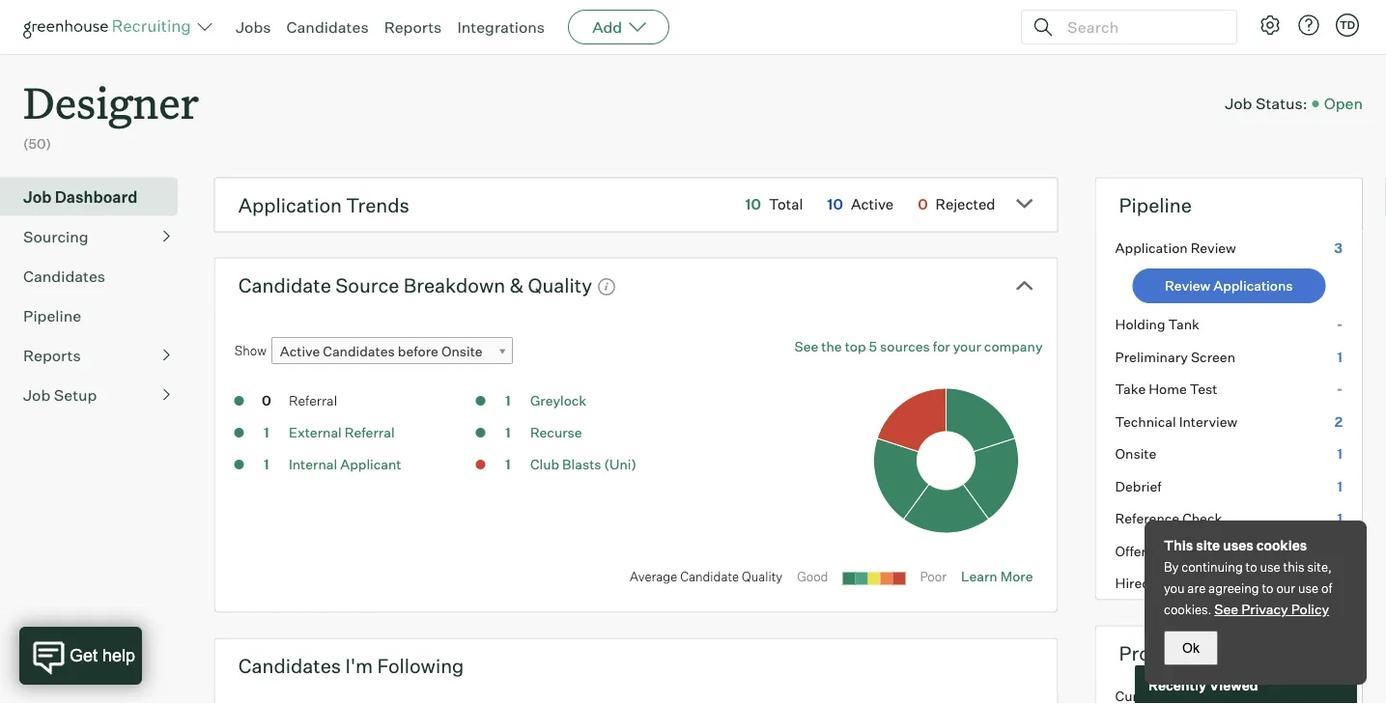 Task type: describe. For each thing, give the bounding box(es) containing it.
privacy
[[1241, 601, 1288, 618]]

active inside active candidates before onsite link
[[280, 343, 320, 360]]

see for see privacy policy
[[1214, 601, 1238, 618]]

top
[[845, 338, 866, 355]]

poor
[[920, 569, 947, 585]]

blasts
[[562, 456, 601, 473]]

1 vertical spatial quality
[[742, 569, 783, 585]]

external referral
[[289, 424, 395, 441]]

screen
[[1191, 348, 1235, 365]]

(uni)
[[604, 456, 637, 473]]

add button
[[568, 10, 670, 44]]

10 for 10 total
[[745, 195, 761, 213]]

club
[[530, 456, 559, 473]]

see privacy policy
[[1214, 601, 1329, 618]]

0 horizontal spatial candidate
[[238, 273, 331, 297]]

recurse
[[530, 424, 582, 441]]

you
[[1164, 581, 1185, 596]]

designer
[[23, 73, 199, 130]]

interview
[[1179, 413, 1238, 430]]

Search text field
[[1063, 13, 1219, 41]]

td button
[[1332, 10, 1363, 41]]

sourcing link
[[23, 225, 170, 248]]

continuing
[[1182, 559, 1243, 575]]

1 link for recurse
[[489, 423, 527, 445]]

add
[[592, 17, 622, 37]]

1 vertical spatial pipeline
[[23, 306, 81, 325]]

1 link for external referral
[[247, 423, 286, 445]]

following
[[377, 654, 464, 678]]

recurse link
[[530, 424, 582, 441]]

candidates right the 'jobs' link
[[286, 17, 369, 37]]

the
[[821, 338, 842, 355]]

our
[[1276, 581, 1295, 596]]

0 for 0 rejected
[[918, 195, 928, 213]]

2 - link from the top
[[1096, 373, 1362, 405]]

more
[[1000, 568, 1033, 585]]

&
[[510, 273, 524, 297]]

show
[[234, 343, 266, 358]]

average candidate quality
[[630, 569, 783, 585]]

active candidates before onsite link
[[271, 337, 513, 365]]

- for third - link
[[1336, 575, 1343, 592]]

ok
[[1182, 640, 1200, 655]]

by continuing to use this site, you are agreeing to our use of cookies.
[[1164, 559, 1332, 617]]

average
[[630, 569, 677, 585]]

site
[[1196, 537, 1220, 554]]

company
[[984, 338, 1043, 355]]

sources
[[880, 338, 930, 355]]

this
[[1283, 559, 1305, 575]]

1 horizontal spatial active
[[851, 195, 894, 213]]

learn more
[[961, 568, 1033, 585]]

jobs
[[236, 17, 271, 37]]

status:
[[1256, 94, 1308, 113]]

debrief
[[1115, 478, 1162, 495]]

internal applicant link
[[289, 456, 401, 473]]

see the top 5 sources for your company link
[[794, 337, 1043, 356]]

candidates i'm following
[[238, 654, 464, 678]]

preliminary screen
[[1115, 348, 1235, 365]]

agreeing
[[1208, 581, 1259, 596]]

source
[[335, 273, 399, 297]]

this
[[1164, 537, 1193, 554]]

jobs link
[[236, 17, 271, 37]]

sourcing
[[23, 227, 88, 246]]

site,
[[1307, 559, 1332, 575]]

pipeline link
[[23, 304, 170, 327]]

1 link for club blasts (uni)
[[489, 455, 527, 477]]

1 link for greylock
[[489, 391, 527, 414]]

cookies
[[1256, 537, 1307, 554]]

prospecting
[[1119, 641, 1229, 665]]

candidates left i'm
[[238, 654, 341, 678]]

application review
[[1115, 239, 1236, 256]]

trends
[[346, 193, 409, 217]]

0 for 0
[[262, 392, 271, 409]]

this site uses cookies
[[1164, 537, 1307, 554]]

designer (50)
[[23, 73, 199, 152]]

external
[[289, 424, 342, 441]]

total
[[769, 195, 803, 213]]

greylock link
[[530, 392, 586, 409]]

(50)
[[23, 135, 51, 152]]

club blasts (uni)
[[530, 456, 637, 473]]

1 vertical spatial to
[[1262, 581, 1274, 596]]

1 vertical spatial review
[[1165, 277, 1210, 294]]

job setup link
[[23, 383, 170, 406]]

1 vertical spatial onsite
[[1115, 445, 1157, 462]]

10 total
[[745, 195, 803, 213]]

1 link for internal applicant
[[247, 455, 286, 477]]

good
[[797, 569, 828, 585]]

job dashboard
[[23, 187, 137, 206]]

before
[[398, 343, 438, 360]]

- for second - link from the bottom
[[1336, 381, 1343, 398]]

job for job status:
[[1225, 94, 1252, 113]]

are
[[1187, 581, 1206, 596]]

learn more link
[[961, 568, 1033, 585]]

10 for 10 active
[[827, 195, 843, 213]]

recently
[[1148, 676, 1206, 693]]

0 vertical spatial quality
[[528, 273, 592, 297]]

1 horizontal spatial candidates link
[[286, 17, 369, 37]]

applications
[[1213, 277, 1293, 294]]

policy
[[1291, 601, 1329, 618]]

job dashboard link
[[23, 185, 170, 208]]

dashboard
[[55, 187, 137, 206]]

of
[[1321, 581, 1332, 596]]



Task type: vqa. For each thing, say whether or not it's contained in the screenshot.
THE ADAMS"
no



Task type: locate. For each thing, give the bounding box(es) containing it.
candidates
[[286, 17, 369, 37], [23, 266, 105, 286], [323, 343, 395, 360], [238, 654, 341, 678]]

applicant
[[340, 456, 401, 473]]

1 link left club
[[489, 455, 527, 477]]

0 vertical spatial job
[[1225, 94, 1252, 113]]

1 horizontal spatial candidate
[[680, 569, 739, 585]]

1 link left internal
[[247, 455, 286, 477]]

integrations link
[[457, 17, 545, 37]]

see privacy policy link
[[1214, 601, 1329, 618]]

setup
[[54, 385, 97, 404]]

1 horizontal spatial onsite
[[1115, 445, 1157, 462]]

0 vertical spatial candidate
[[238, 273, 331, 297]]

1 vertical spatial referral
[[345, 424, 395, 441]]

1 vertical spatial -
[[1336, 381, 1343, 398]]

see down agreeing
[[1214, 601, 1238, 618]]

application up review applications
[[1115, 239, 1188, 256]]

job left "setup"
[[23, 385, 50, 404]]

review down the application review
[[1165, 277, 1210, 294]]

- link down screen
[[1096, 373, 1362, 405]]

0 horizontal spatial pipeline
[[23, 306, 81, 325]]

- for 3rd - link from the bottom
[[1336, 316, 1343, 333]]

application
[[238, 193, 342, 217], [1115, 239, 1188, 256]]

internal
[[289, 456, 337, 473]]

candidates down sourcing
[[23, 266, 105, 286]]

1 horizontal spatial see
[[1214, 601, 1238, 618]]

0 rejected
[[918, 195, 995, 213]]

referral up external
[[289, 392, 337, 409]]

0 horizontal spatial reports
[[23, 346, 81, 365]]

0 vertical spatial 0
[[918, 195, 928, 213]]

rejected
[[936, 195, 995, 213]]

job for job setup
[[23, 385, 50, 404]]

cookies.
[[1164, 602, 1212, 617]]

reports up job setup
[[23, 346, 81, 365]]

0 horizontal spatial use
[[1260, 559, 1281, 575]]

job setup
[[23, 385, 97, 404]]

1 link left recurse link at the left bottom
[[489, 423, 527, 445]]

- link down this site uses cookies
[[1096, 567, 1362, 600]]

1 vertical spatial see
[[1214, 601, 1238, 618]]

1 link
[[489, 391, 527, 414], [247, 423, 286, 445], [489, 423, 527, 445], [247, 455, 286, 477], [489, 455, 527, 477]]

2 - from the top
[[1336, 381, 1343, 398]]

1 vertical spatial reports link
[[23, 344, 170, 367]]

0 horizontal spatial reports link
[[23, 344, 170, 367]]

open
[[1324, 94, 1363, 113]]

see the top 5 sources for your company
[[794, 338, 1043, 355]]

0 vertical spatial active
[[851, 195, 894, 213]]

2 vertical spatial job
[[23, 385, 50, 404]]

0 vertical spatial review
[[1191, 239, 1236, 256]]

1 horizontal spatial referral
[[345, 424, 395, 441]]

1 - link from the top
[[1096, 308, 1362, 341]]

1 - from the top
[[1336, 316, 1343, 333]]

0 horizontal spatial active
[[280, 343, 320, 360]]

5
[[869, 338, 877, 355]]

breakdown
[[403, 273, 505, 297]]

3
[[1334, 239, 1343, 256]]

active left 0 rejected
[[851, 195, 894, 213]]

1 vertical spatial candidates link
[[23, 264, 170, 288]]

0 horizontal spatial application
[[238, 193, 342, 217]]

0 vertical spatial reports
[[384, 17, 442, 37]]

- right of
[[1336, 575, 1343, 592]]

referral up applicant
[[345, 424, 395, 441]]

i'm
[[345, 654, 373, 678]]

1 horizontal spatial 10
[[827, 195, 843, 213]]

0 vertical spatial - link
[[1096, 308, 1362, 341]]

reports link up job setup link
[[23, 344, 170, 367]]

application for application trends
[[238, 193, 342, 217]]

candidates link
[[286, 17, 369, 37], [23, 264, 170, 288]]

td
[[1340, 18, 1355, 31]]

onsite right before
[[441, 343, 483, 360]]

0 vertical spatial pipeline
[[1119, 193, 1192, 217]]

active right show
[[280, 343, 320, 360]]

0 vertical spatial application
[[238, 193, 342, 217]]

see for see the top 5 sources for your company
[[794, 338, 818, 355]]

0 horizontal spatial quality
[[528, 273, 592, 297]]

uses
[[1223, 537, 1254, 554]]

- up 2
[[1336, 381, 1343, 398]]

application trends
[[238, 193, 409, 217]]

1 vertical spatial active
[[280, 343, 320, 360]]

0 horizontal spatial see
[[794, 338, 818, 355]]

td button
[[1336, 14, 1359, 37]]

active
[[851, 195, 894, 213], [280, 343, 320, 360]]

1 horizontal spatial 0
[[918, 195, 928, 213]]

ok button
[[1164, 631, 1218, 666]]

your
[[953, 338, 981, 355]]

reference check
[[1115, 510, 1222, 527]]

quality right the &
[[528, 273, 592, 297]]

candidate
[[238, 273, 331, 297], [680, 569, 739, 585]]

learn
[[961, 568, 998, 585]]

candidate source data is not real-time. data may take up to two days to reflect accurately. element
[[592, 268, 616, 302]]

for
[[933, 338, 950, 355]]

application for application review
[[1115, 239, 1188, 256]]

1
[[1337, 348, 1343, 365], [505, 392, 511, 409], [264, 424, 269, 441], [505, 424, 511, 441], [1337, 445, 1343, 462], [264, 456, 269, 473], [505, 456, 511, 473], [1337, 478, 1343, 495], [1337, 510, 1343, 527], [1337, 543, 1343, 559]]

1 link left external
[[247, 423, 286, 445]]

configure image
[[1259, 14, 1282, 37]]

1 vertical spatial use
[[1298, 581, 1319, 596]]

1 horizontal spatial pipeline
[[1119, 193, 1192, 217]]

0 vertical spatial candidates link
[[286, 17, 369, 37]]

2 vertical spatial -
[[1336, 575, 1343, 592]]

10 left total on the right of page
[[745, 195, 761, 213]]

review up review applications
[[1191, 239, 1236, 256]]

0 horizontal spatial onsite
[[441, 343, 483, 360]]

1 horizontal spatial quality
[[742, 569, 783, 585]]

candidates link right the 'jobs' link
[[286, 17, 369, 37]]

reports link
[[384, 17, 442, 37], [23, 344, 170, 367]]

0 left 'rejected'
[[918, 195, 928, 213]]

job
[[1225, 94, 1252, 113], [23, 187, 52, 206], [23, 385, 50, 404]]

- down 3
[[1336, 316, 1343, 333]]

10 right total on the right of page
[[827, 195, 843, 213]]

0 horizontal spatial referral
[[289, 392, 337, 409]]

1 vertical spatial reports
[[23, 346, 81, 365]]

0 down show
[[262, 392, 271, 409]]

0 vertical spatial referral
[[289, 392, 337, 409]]

recently viewed
[[1148, 676, 1258, 693]]

check
[[1182, 510, 1222, 527]]

application left trends
[[238, 193, 342, 217]]

1 vertical spatial job
[[23, 187, 52, 206]]

reports
[[384, 17, 442, 37], [23, 346, 81, 365]]

1 vertical spatial 0
[[262, 392, 271, 409]]

job up sourcing
[[23, 187, 52, 206]]

1 10 from the left
[[745, 195, 761, 213]]

greenhouse recruiting image
[[23, 15, 197, 39]]

candidates left before
[[323, 343, 395, 360]]

reference
[[1115, 510, 1179, 527]]

0 horizontal spatial 0
[[262, 392, 271, 409]]

pipeline up the application review
[[1119, 193, 1192, 217]]

integrations
[[457, 17, 545, 37]]

0 horizontal spatial candidates link
[[23, 264, 170, 288]]

1 vertical spatial - link
[[1096, 373, 1362, 405]]

pipeline
[[1119, 193, 1192, 217], [23, 306, 81, 325]]

-
[[1336, 316, 1343, 333], [1336, 381, 1343, 398], [1336, 575, 1343, 592]]

0 horizontal spatial 10
[[745, 195, 761, 213]]

3 - link from the top
[[1096, 567, 1362, 600]]

0 vertical spatial to
[[1246, 559, 1257, 575]]

quality left the 'good'
[[742, 569, 783, 585]]

technical interview
[[1115, 413, 1238, 430]]

2
[[1335, 413, 1343, 430]]

technical
[[1115, 413, 1176, 430]]

to
[[1246, 559, 1257, 575], [1262, 581, 1274, 596]]

0 vertical spatial see
[[794, 338, 818, 355]]

1 vertical spatial candidate
[[680, 569, 739, 585]]

candidates link down sourcing link
[[23, 264, 170, 288]]

review applications
[[1165, 277, 1293, 294]]

to left the our
[[1262, 581, 1274, 596]]

1 horizontal spatial reports link
[[384, 17, 442, 37]]

external referral link
[[289, 424, 395, 441]]

1 link left greylock link
[[489, 391, 527, 414]]

candidate up show
[[238, 273, 331, 297]]

job status:
[[1225, 94, 1308, 113]]

1 vertical spatial application
[[1115, 239, 1188, 256]]

10 active
[[827, 195, 894, 213]]

review applications link
[[1132, 269, 1326, 303]]

1 horizontal spatial application
[[1115, 239, 1188, 256]]

0 horizontal spatial to
[[1246, 559, 1257, 575]]

reports left integrations link
[[384, 17, 442, 37]]

candidate source data is not real-time. data may take up to two days to reflect accurately. image
[[597, 277, 616, 296]]

viewed
[[1209, 676, 1258, 693]]

0 vertical spatial reports link
[[384, 17, 442, 37]]

to down uses
[[1246, 559, 1257, 575]]

quality
[[528, 273, 592, 297], [742, 569, 783, 585]]

candidate right average
[[680, 569, 739, 585]]

3 - from the top
[[1336, 575, 1343, 592]]

0
[[918, 195, 928, 213], [262, 392, 271, 409]]

2 vertical spatial - link
[[1096, 567, 1362, 600]]

use left this
[[1260, 559, 1281, 575]]

0 vertical spatial use
[[1260, 559, 1281, 575]]

reports link left integrations link
[[384, 17, 442, 37]]

- link
[[1096, 308, 1362, 341], [1096, 373, 1362, 405], [1096, 567, 1362, 600]]

pipeline down sourcing
[[23, 306, 81, 325]]

job for job dashboard
[[23, 187, 52, 206]]

see
[[794, 338, 818, 355], [1214, 601, 1238, 618]]

greylock
[[530, 392, 586, 409]]

internal applicant
[[289, 456, 401, 473]]

0 vertical spatial -
[[1336, 316, 1343, 333]]

see left the
[[794, 338, 818, 355]]

onsite up debrief
[[1115, 445, 1157, 462]]

offer
[[1115, 543, 1147, 559]]

0 vertical spatial onsite
[[441, 343, 483, 360]]

1 horizontal spatial reports
[[384, 17, 442, 37]]

by
[[1164, 559, 1179, 575]]

1 horizontal spatial to
[[1262, 581, 1274, 596]]

- link up screen
[[1096, 308, 1362, 341]]

preliminary
[[1115, 348, 1188, 365]]

candidate source breakdown & quality
[[238, 273, 592, 297]]

job left status:
[[1225, 94, 1252, 113]]

2 10 from the left
[[827, 195, 843, 213]]

use left of
[[1298, 581, 1319, 596]]

1 horizontal spatial use
[[1298, 581, 1319, 596]]



